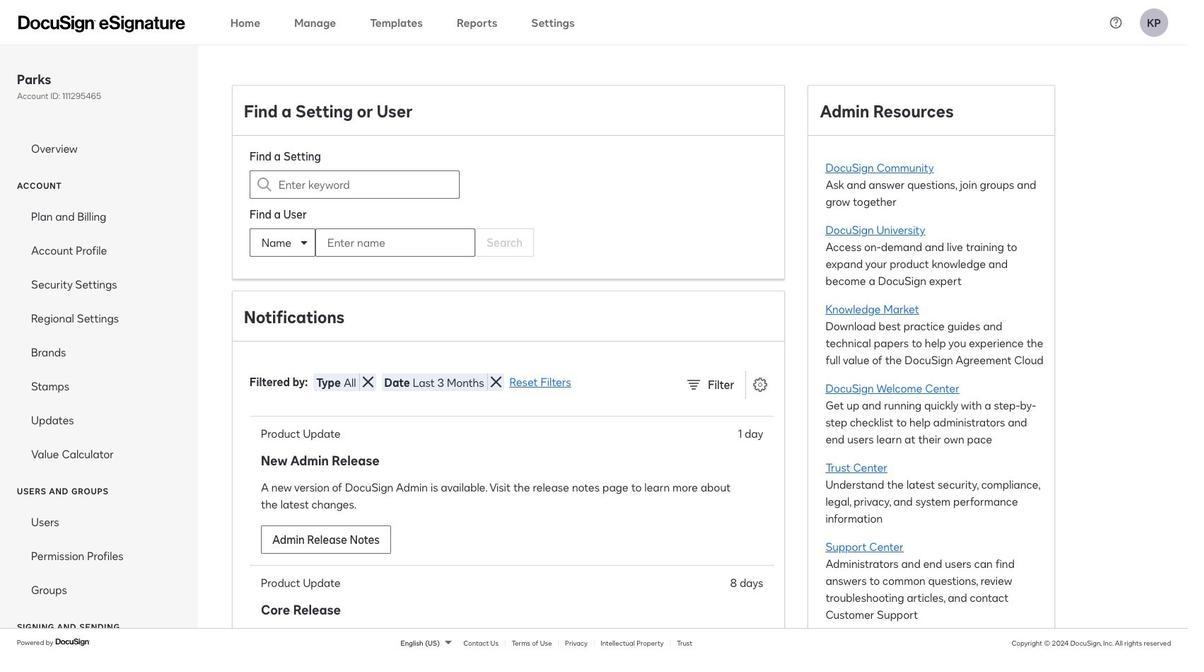 Task type: vqa. For each thing, say whether or not it's contained in the screenshot.
DOCUSIGN "image"
yes



Task type: locate. For each thing, give the bounding box(es) containing it.
Enter name text field
[[316, 229, 446, 256]]

docusign image
[[55, 637, 91, 648]]

account element
[[0, 200, 198, 471]]



Task type: describe. For each thing, give the bounding box(es) containing it.
users and groups element
[[0, 505, 198, 607]]

Enter keyword text field
[[279, 171, 431, 198]]

docusign admin image
[[18, 15, 185, 32]]



